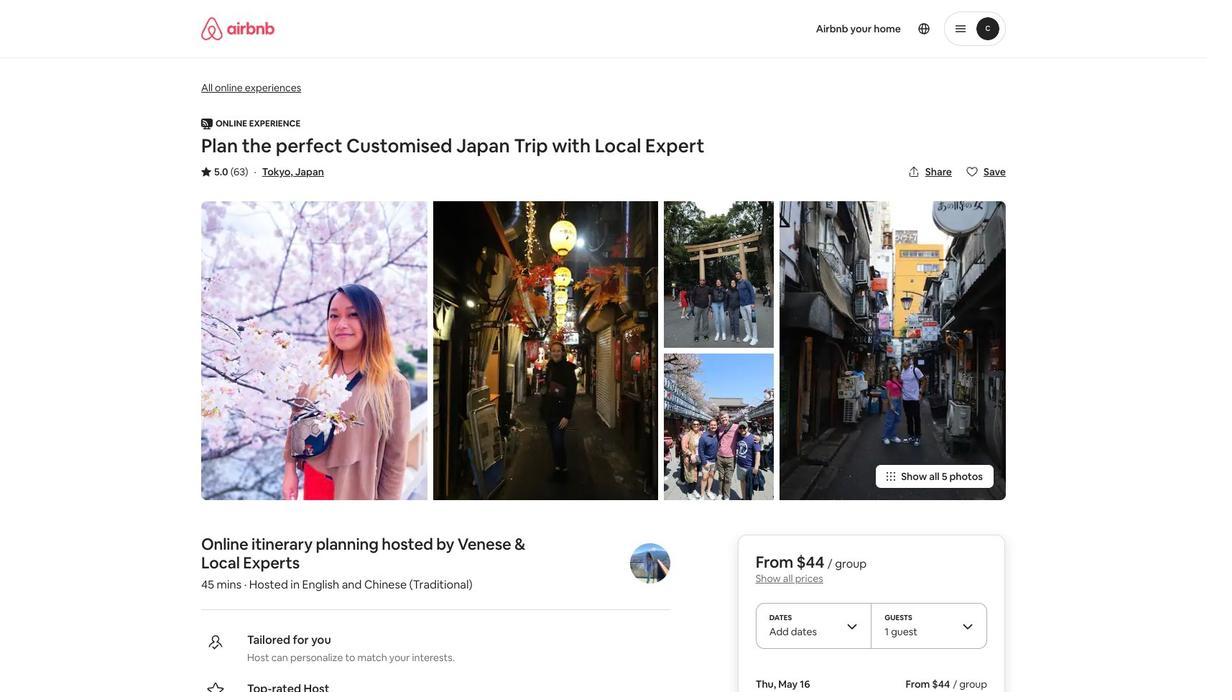 Task type: vqa. For each thing, say whether or not it's contained in the screenshot.
Guest
no



Task type: locate. For each thing, give the bounding box(es) containing it.
learn more about the host, venese & local experts. image
[[631, 543, 671, 584], [631, 543, 671, 584]]

experience photo 4 image
[[779, 201, 1006, 500], [779, 201, 1006, 500]]

experience photo 2 image
[[664, 201, 774, 348], [664, 201, 774, 348]]

experience photo 3 image
[[664, 354, 774, 500], [664, 354, 774, 500]]

profile element
[[621, 0, 1006, 57]]

experience photo 1 image
[[434, 201, 658, 500], [434, 201, 658, 500]]

experience cover photo image
[[201, 201, 428, 500], [201, 201, 428, 500]]



